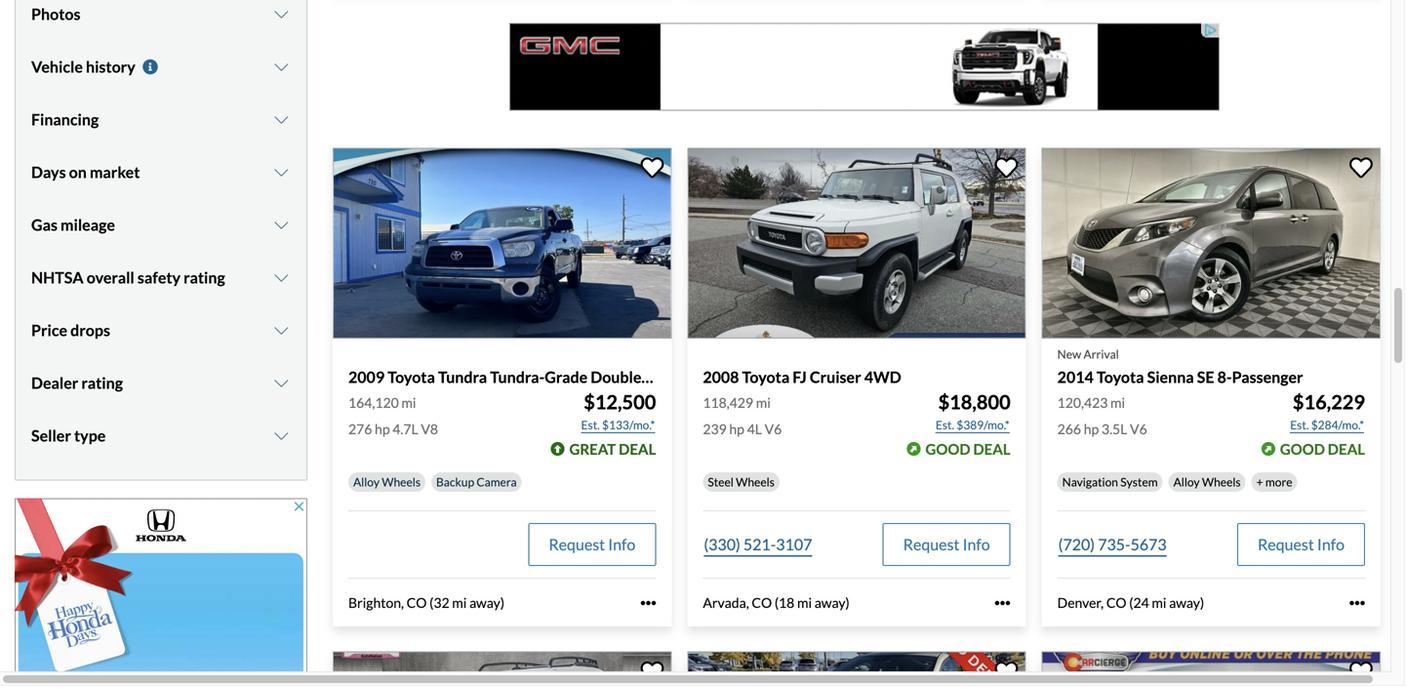 Task type: locate. For each thing, give the bounding box(es) containing it.
(720)
[[1059, 535, 1095, 554]]

0 horizontal spatial info
[[608, 535, 636, 554]]

1 info from the left
[[608, 535, 636, 554]]

days
[[31, 162, 66, 181]]

gas
[[31, 215, 58, 234]]

3 toyota from the left
[[1097, 367, 1144, 386]]

v6 for $16,229
[[1130, 421, 1147, 437]]

1 vertical spatial 4.7l
[[393, 421, 418, 437]]

$16,229 est. $284/mo.*
[[1290, 390, 1365, 432]]

1 horizontal spatial request info button
[[883, 523, 1011, 566]]

1 hp from the left
[[375, 421, 390, 437]]

arvada,
[[703, 594, 749, 611]]

1 horizontal spatial good deal
[[1280, 440, 1365, 458]]

market
[[90, 162, 140, 181]]

2 chevron down image from the top
[[272, 112, 291, 127]]

4.7l right cab
[[675, 367, 705, 386]]

2 alloy wheels from the left
[[1174, 475, 1241, 489]]

1 wheels from the left
[[382, 475, 421, 489]]

3 request from the left
[[1258, 535, 1314, 554]]

$12,500
[[584, 390, 656, 414]]

0 horizontal spatial good
[[926, 440, 971, 458]]

1 horizontal spatial away)
[[815, 594, 850, 611]]

est. up great
[[581, 418, 600, 432]]

2 horizontal spatial request
[[1258, 535, 1314, 554]]

0 vertical spatial chevron down image
[[272, 59, 291, 74]]

hp right 276
[[375, 421, 390, 437]]

1 toyota from the left
[[388, 367, 435, 386]]

hp for $12,500
[[375, 421, 390, 437]]

cab
[[645, 367, 672, 386]]

1 vertical spatial chevron down image
[[272, 217, 291, 233]]

3 deal from the left
[[1328, 440, 1365, 458]]

266
[[1058, 421, 1081, 437]]

est.
[[581, 418, 600, 432], [936, 418, 955, 432], [1290, 418, 1309, 432]]

1 horizontal spatial co
[[752, 594, 772, 611]]

chevron down image
[[272, 6, 291, 22], [272, 112, 291, 127], [272, 164, 291, 180], [272, 270, 291, 285], [272, 322, 291, 338], [272, 375, 291, 391], [272, 428, 291, 443]]

2 wheels from the left
[[736, 475, 775, 489]]

deal for $18,800
[[974, 440, 1011, 458]]

wheels left +
[[1202, 475, 1241, 489]]

7 chevron down image from the top
[[272, 428, 291, 443]]

4 chevron down image from the top
[[272, 270, 291, 285]]

1 v6 from the left
[[765, 421, 782, 437]]

navigation
[[1063, 475, 1118, 489]]

alloy wheels left +
[[1174, 475, 1241, 489]]

vehicle history button
[[31, 42, 291, 91]]

2 est. from the left
[[936, 418, 955, 432]]

seller type
[[31, 426, 106, 445]]

1 horizontal spatial wheels
[[736, 475, 775, 489]]

2 hp from the left
[[729, 421, 745, 437]]

2 request from the left
[[903, 535, 960, 554]]

0 horizontal spatial wheels
[[382, 475, 421, 489]]

0 horizontal spatial rating
[[81, 373, 123, 392]]

hp left 4l
[[729, 421, 745, 437]]

2 info from the left
[[963, 535, 990, 554]]

wheels
[[382, 475, 421, 489], [736, 475, 775, 489], [1202, 475, 1241, 489]]

chevron down image inside gas mileage dropdown button
[[272, 217, 291, 233]]

4.7l
[[675, 367, 705, 386], [393, 421, 418, 437]]

mi right (24
[[1152, 594, 1167, 611]]

0 horizontal spatial 4.7l
[[393, 421, 418, 437]]

0 horizontal spatial est.
[[581, 418, 600, 432]]

away) right (24
[[1169, 594, 1205, 611]]

ellipsis h image
[[995, 595, 1011, 611], [1350, 595, 1365, 611]]

0 horizontal spatial advertisement region
[[15, 498, 307, 686]]

mi up 4l
[[756, 394, 771, 411]]

1 horizontal spatial 4.7l
[[675, 367, 705, 386]]

hp right 266
[[1084, 421, 1099, 437]]

1 horizontal spatial v6
[[1130, 421, 1147, 437]]

co left "(18"
[[752, 594, 772, 611]]

est. $284/mo.* button
[[1289, 415, 1365, 435]]

0 horizontal spatial hp
[[375, 421, 390, 437]]

2 request info from the left
[[903, 535, 990, 554]]

1 request from the left
[[549, 535, 605, 554]]

3.5l
[[1102, 421, 1128, 437]]

v6 right 4l
[[765, 421, 782, 437]]

good deal down est. $389/mo.* button
[[926, 440, 1011, 458]]

3 request info button from the left
[[1238, 523, 1365, 566]]

2 deal from the left
[[974, 440, 1011, 458]]

alloy down 276
[[353, 475, 380, 489]]

0 horizontal spatial alloy wheels
[[353, 475, 421, 489]]

1 horizontal spatial est.
[[936, 418, 955, 432]]

more
[[1266, 475, 1293, 489]]

est. for $18,800
[[936, 418, 955, 432]]

wheels left the backup
[[382, 475, 421, 489]]

good deal
[[926, 440, 1011, 458], [1280, 440, 1365, 458]]

1 horizontal spatial good
[[1280, 440, 1325, 458]]

2 co from the left
[[752, 594, 772, 611]]

est. inside $16,229 est. $284/mo.*
[[1290, 418, 1309, 432]]

164,120
[[348, 394, 399, 411]]

chevron down image inside photos dropdown button
[[272, 6, 291, 22]]

toyota up 164,120 mi 276 hp 4.7l v8
[[388, 367, 435, 386]]

1 horizontal spatial advertisement region
[[509, 23, 1220, 111]]

1 horizontal spatial hp
[[729, 421, 745, 437]]

5 chevron down image from the top
[[272, 322, 291, 338]]

0 vertical spatial 4.7l
[[675, 367, 705, 386]]

2008
[[703, 367, 739, 386]]

1 co from the left
[[407, 594, 427, 611]]

v6 inside 118,429 mi 239 hp 4l v6
[[765, 421, 782, 437]]

chevron down image for days on market
[[272, 164, 291, 180]]

1 horizontal spatial request info
[[903, 535, 990, 554]]

good down est. $389/mo.* button
[[926, 440, 971, 458]]

request for (330) 521-3107
[[903, 535, 960, 554]]

co
[[407, 594, 427, 611], [752, 594, 772, 611], [1107, 594, 1127, 611]]

$133/mo.*
[[602, 418, 655, 432]]

2008 toyota fj cruiser 4wd suv / crossover four-wheel drive automatic image
[[687, 148, 1026, 339]]

3 chevron down image from the top
[[272, 164, 291, 180]]

ellipsis h image for denver, co (24 mi away)
[[1350, 595, 1365, 611]]

est. inside $18,800 est. $389/mo.*
[[936, 418, 955, 432]]

1 request info from the left
[[549, 535, 636, 554]]

backup
[[436, 475, 474, 489]]

alloy wheels down 276
[[353, 475, 421, 489]]

toyota down the arrival
[[1097, 367, 1144, 386]]

0 horizontal spatial v6
[[765, 421, 782, 437]]

chevron down image for seller type
[[272, 428, 291, 443]]

rating right 'safety'
[[184, 268, 225, 287]]

0 horizontal spatial request info button
[[528, 523, 656, 566]]

deal down $284/mo.*
[[1328, 440, 1365, 458]]

2 horizontal spatial wheels
[[1202, 475, 1241, 489]]

1 horizontal spatial ellipsis h image
[[1350, 595, 1365, 611]]

chevron down image inside nhtsa overall safety rating dropdown button
[[272, 270, 291, 285]]

1 est. from the left
[[581, 418, 600, 432]]

1 request info button from the left
[[528, 523, 656, 566]]

2 horizontal spatial toyota
[[1097, 367, 1144, 386]]

est. down $16,229
[[1290, 418, 1309, 432]]

2 v6 from the left
[[1130, 421, 1147, 437]]

hp inside 120,423 mi 266 hp 3.5l v6
[[1084, 421, 1099, 437]]

chevron down image for nhtsa overall safety rating
[[272, 270, 291, 285]]

good deal for $16,229
[[1280, 440, 1365, 458]]

deal down the $133/mo.*
[[619, 440, 656, 458]]

financing button
[[31, 95, 291, 144]]

photos button
[[31, 0, 291, 38]]

v8
[[421, 421, 438, 437]]

0 horizontal spatial deal
[[619, 440, 656, 458]]

vehicle
[[31, 57, 83, 76]]

4.7l left v8
[[393, 421, 418, 437]]

0 horizontal spatial alloy
[[353, 475, 380, 489]]

0 horizontal spatial request info
[[549, 535, 636, 554]]

denver,
[[1058, 594, 1104, 611]]

est. down $18,800
[[936, 418, 955, 432]]

price drops
[[31, 320, 110, 339]]

v6 inside 120,423 mi 266 hp 3.5l v6
[[1130, 421, 1147, 437]]

est. inside $12,500 est. $133/mo.*
[[581, 418, 600, 432]]

deal down $389/mo.*
[[974, 440, 1011, 458]]

1 ellipsis h image from the left
[[995, 595, 1011, 611]]

$284/mo.*
[[1311, 418, 1364, 432]]

seller
[[31, 426, 71, 445]]

1 away) from the left
[[470, 594, 505, 611]]

chevron down image inside price drops dropdown button
[[272, 322, 291, 338]]

chevron down image inside 'seller type' "dropdown button"
[[272, 428, 291, 443]]

2 horizontal spatial info
[[1318, 535, 1345, 554]]

dealer rating button
[[31, 358, 291, 407]]

2 horizontal spatial co
[[1107, 594, 1127, 611]]

2 away) from the left
[[815, 594, 850, 611]]

1 deal from the left
[[619, 440, 656, 458]]

request info
[[549, 535, 636, 554], [903, 535, 990, 554], [1258, 535, 1345, 554]]

chevron down image for financing
[[272, 112, 291, 127]]

118,429
[[703, 394, 754, 411]]

1 horizontal spatial info
[[963, 535, 990, 554]]

4.7l inside 164,120 mi 276 hp 4.7l v8
[[393, 421, 418, 437]]

1 horizontal spatial rating
[[184, 268, 225, 287]]

3 request info from the left
[[1258, 535, 1345, 554]]

2 horizontal spatial request info
[[1258, 535, 1345, 554]]

nhtsa overall safety rating
[[31, 268, 225, 287]]

1 good deal from the left
[[926, 440, 1011, 458]]

steel
[[708, 475, 734, 489]]

239
[[703, 421, 727, 437]]

wheels right steel
[[736, 475, 775, 489]]

0 horizontal spatial toyota
[[388, 367, 435, 386]]

deal for $12,500
[[619, 440, 656, 458]]

0 horizontal spatial ellipsis h image
[[995, 595, 1011, 611]]

v6 for $18,800
[[765, 421, 782, 437]]

toyota left "fj"
[[742, 367, 790, 386]]

v6 right 3.5l in the bottom of the page
[[1130, 421, 1147, 437]]

2 good from the left
[[1280, 440, 1325, 458]]

away) right "(18"
[[815, 594, 850, 611]]

v6
[[765, 421, 782, 437], [1130, 421, 1147, 437]]

$16,229
[[1293, 390, 1365, 414]]

away) right (32
[[470, 594, 505, 611]]

0 horizontal spatial co
[[407, 594, 427, 611]]

3107
[[776, 535, 812, 554]]

0 horizontal spatial away)
[[470, 594, 505, 611]]

1 horizontal spatial deal
[[974, 440, 1011, 458]]

advertisement region
[[509, 23, 1220, 111], [15, 498, 307, 686]]

alloy right system at the right
[[1174, 475, 1200, 489]]

1 horizontal spatial alloy wheels
[[1174, 475, 1241, 489]]

2 horizontal spatial est.
[[1290, 418, 1309, 432]]

2 request info button from the left
[[883, 523, 1011, 566]]

white 2018 toyota highlander suv / crossover  automatic image
[[1042, 652, 1381, 686]]

chevron down image inside 'dealer rating' dropdown button
[[272, 375, 291, 391]]

mi right (32
[[452, 594, 467, 611]]

3 est. from the left
[[1290, 418, 1309, 432]]

0 horizontal spatial good deal
[[926, 440, 1011, 458]]

mi up 3.5l in the bottom of the page
[[1111, 394, 1125, 411]]

rating right dealer
[[81, 373, 123, 392]]

co for $12,500
[[407, 594, 427, 611]]

1 horizontal spatial request
[[903, 535, 960, 554]]

3 hp from the left
[[1084, 421, 1099, 437]]

arrival
[[1084, 347, 1119, 361]]

2 chevron down image from the top
[[272, 217, 291, 233]]

+
[[1257, 475, 1264, 489]]

good down est. $284/mo.* button
[[1280, 440, 1325, 458]]

denver, co (24 mi away)
[[1058, 594, 1205, 611]]

request
[[549, 535, 605, 554], [903, 535, 960, 554], [1258, 535, 1314, 554]]

1 horizontal spatial alloy
[[1174, 475, 1200, 489]]

hp
[[375, 421, 390, 437], [729, 421, 745, 437], [1084, 421, 1099, 437]]

0 horizontal spatial request
[[549, 535, 605, 554]]

2 good deal from the left
[[1280, 440, 1365, 458]]

1 good from the left
[[926, 440, 971, 458]]

mi right "(18"
[[797, 594, 812, 611]]

6 chevron down image from the top
[[272, 375, 291, 391]]

good deal for $18,800
[[926, 440, 1011, 458]]

rating
[[184, 268, 225, 287], [81, 373, 123, 392]]

3 info from the left
[[1318, 535, 1345, 554]]

chevron down image inside days on market dropdown button
[[272, 164, 291, 180]]

hp inside 164,120 mi 276 hp 4.7l v8
[[375, 421, 390, 437]]

info
[[608, 535, 636, 554], [963, 535, 990, 554], [1318, 535, 1345, 554]]

3 co from the left
[[1107, 594, 1127, 611]]

tundra-
[[490, 367, 545, 386]]

vehicle history
[[31, 57, 135, 76]]

good
[[926, 440, 971, 458], [1280, 440, 1325, 458]]

hp inside 118,429 mi 239 hp 4l v6
[[729, 421, 745, 437]]

co left (32
[[407, 594, 427, 611]]

118,429 mi 239 hp 4l v6
[[703, 394, 782, 437]]

+ more
[[1257, 475, 1293, 489]]

2 horizontal spatial hp
[[1084, 421, 1099, 437]]

chevron down image inside "financing" dropdown button
[[272, 112, 291, 127]]

backup camera
[[436, 475, 517, 489]]

good deal down est. $284/mo.* button
[[1280, 440, 1365, 458]]

mi right 164,120
[[402, 394, 416, 411]]

2 toyota from the left
[[742, 367, 790, 386]]

1 horizontal spatial toyota
[[742, 367, 790, 386]]

alloy
[[353, 475, 380, 489], [1174, 475, 1200, 489]]

est. for $12,500
[[581, 418, 600, 432]]

2 horizontal spatial request info button
[[1238, 523, 1365, 566]]

1 chevron down image from the top
[[272, 6, 291, 22]]

good for $18,800
[[926, 440, 971, 458]]

co left (24
[[1107, 594, 1127, 611]]

2 horizontal spatial deal
[[1328, 440, 1365, 458]]

2 ellipsis h image from the left
[[1350, 595, 1365, 611]]

chevron down image
[[272, 59, 291, 74], [272, 217, 291, 233]]

great
[[569, 440, 616, 458]]

1 chevron down image from the top
[[272, 59, 291, 74]]

0 vertical spatial advertisement region
[[509, 23, 1220, 111]]

2 horizontal spatial away)
[[1169, 594, 1205, 611]]

away) for $12,500
[[470, 594, 505, 611]]

camera
[[477, 475, 517, 489]]



Task type: describe. For each thing, give the bounding box(es) containing it.
black 2008 toyota fj cruiser 4wd suv / crossover four-wheel drive automatic image
[[333, 652, 672, 686]]

new arrival 2014 toyota sienna se 8-passenger
[[1058, 347, 1304, 386]]

toyota for $12,500
[[388, 367, 435, 386]]

2014
[[1058, 367, 1094, 386]]

on
[[69, 162, 87, 181]]

navigation system
[[1063, 475, 1158, 489]]

new
[[1058, 347, 1082, 361]]

5673
[[1131, 535, 1167, 554]]

request for (720) 735-5673
[[1258, 535, 1314, 554]]

seller type button
[[31, 411, 291, 460]]

(24
[[1130, 594, 1149, 611]]

164,120 mi 276 hp 4.7l v8
[[348, 394, 438, 437]]

1 alloy from the left
[[353, 475, 380, 489]]

dealer rating
[[31, 373, 123, 392]]

photos
[[31, 4, 80, 23]]

request info button for (720) 735-5673
[[1238, 523, 1365, 566]]

mi inside 164,120 mi 276 hp 4.7l v8
[[402, 394, 416, 411]]

toyota for $18,800
[[742, 367, 790, 386]]

$18,800
[[938, 390, 1011, 414]]

(330) 521-3107 button
[[703, 523, 813, 566]]

double
[[591, 367, 642, 386]]

nhtsa
[[31, 268, 84, 287]]

est. $133/mo.* button
[[580, 415, 656, 435]]

request info button for (330) 521-3107
[[883, 523, 1011, 566]]

great deal
[[569, 440, 656, 458]]

ellipsis h image for arvada, co (18 mi away)
[[995, 595, 1011, 611]]

days on market button
[[31, 148, 291, 196]]

good for $16,229
[[1280, 440, 1325, 458]]

(330)
[[704, 535, 741, 554]]

mi inside 120,423 mi 266 hp 3.5l v6
[[1111, 394, 1125, 411]]

4wd
[[864, 367, 902, 386]]

1 alloy wheels from the left
[[353, 475, 421, 489]]

chevron down image for dealer rating
[[272, 375, 291, 391]]

toyota inside new arrival 2014 toyota sienna se 8-passenger
[[1097, 367, 1144, 386]]

brighton, co (32 mi away)
[[348, 594, 505, 611]]

price
[[31, 320, 67, 339]]

request info for (720) 735-5673
[[1258, 535, 1345, 554]]

cruiser
[[810, 367, 861, 386]]

1 vertical spatial advertisement region
[[15, 498, 307, 686]]

2009 toyota tundra tundra-grade double cab 4.7l
[[348, 367, 705, 386]]

chevron down image for vehicle history dropdown button
[[272, 59, 291, 74]]

history
[[86, 57, 135, 76]]

8-
[[1218, 367, 1232, 386]]

predawn gray mica 2014 toyota sienna se 8-passenger minivan front-wheel drive automatic image
[[1042, 148, 1381, 339]]

fj
[[793, 367, 807, 386]]

2 alloy from the left
[[1174, 475, 1200, 489]]

$389/mo.*
[[957, 418, 1010, 432]]

info circle image
[[140, 59, 160, 74]]

dealer
[[31, 373, 78, 392]]

ellipsis h image
[[641, 595, 656, 611]]

chevron down image for photos
[[272, 6, 291, 22]]

co for $18,800
[[752, 594, 772, 611]]

3 wheels from the left
[[1202, 475, 1241, 489]]

276
[[348, 421, 372, 437]]

120,423
[[1058, 394, 1108, 411]]

chevron down image for gas mileage dropdown button
[[272, 217, 291, 233]]

hp for $18,800
[[729, 421, 745, 437]]

mileage
[[61, 215, 115, 234]]

1 vertical spatial rating
[[81, 373, 123, 392]]

chevron down image for price drops
[[272, 322, 291, 338]]

est. for $16,229
[[1290, 418, 1309, 432]]

(720) 735-5673
[[1059, 535, 1167, 554]]

deal for $16,229
[[1328, 440, 1365, 458]]

overall
[[87, 268, 134, 287]]

gas mileage button
[[31, 200, 291, 249]]

price drops button
[[31, 306, 291, 355]]

safety
[[137, 268, 181, 287]]

0 vertical spatial rating
[[184, 268, 225, 287]]

days on market
[[31, 162, 140, 181]]

wheels for $18,800
[[736, 475, 775, 489]]

arvada, co (18 mi away)
[[703, 594, 850, 611]]

info for (330) 521-3107
[[963, 535, 990, 554]]

drops
[[70, 320, 110, 339]]

away) for $18,800
[[815, 594, 850, 611]]

wheels for $12,500
[[382, 475, 421, 489]]

735-
[[1098, 535, 1131, 554]]

$18,800 est. $389/mo.*
[[936, 390, 1011, 432]]

type
[[74, 426, 106, 445]]

steel wheels
[[708, 475, 775, 489]]

3 away) from the left
[[1169, 594, 1205, 611]]

financing
[[31, 110, 99, 129]]

(18
[[775, 594, 795, 611]]

521-
[[744, 535, 776, 554]]

2009
[[348, 367, 385, 386]]

hp for $16,229
[[1084, 421, 1099, 437]]

gold 2012 toyota corolla le sedan front-wheel drive 4-speed automatic image
[[687, 652, 1026, 686]]

system
[[1121, 475, 1158, 489]]

nhtsa overall safety rating button
[[31, 253, 291, 302]]

grade
[[545, 367, 588, 386]]

brighton,
[[348, 594, 404, 611]]

est. $389/mo.* button
[[935, 415, 1011, 435]]

se
[[1197, 367, 1215, 386]]

4l
[[747, 421, 762, 437]]

mi inside 118,429 mi 239 hp 4l v6
[[756, 394, 771, 411]]

(720) 735-5673 button
[[1058, 523, 1168, 566]]

request info for (330) 521-3107
[[903, 535, 990, 554]]

tundra
[[438, 367, 487, 386]]

2008 toyota fj cruiser 4wd
[[703, 367, 902, 386]]

info for (720) 735-5673
[[1318, 535, 1345, 554]]

(330) 521-3107
[[704, 535, 812, 554]]

gas mileage
[[31, 215, 115, 234]]

$12,500 est. $133/mo.*
[[581, 390, 656, 432]]

120,423 mi 266 hp 3.5l v6
[[1058, 394, 1147, 437]]

passenger
[[1232, 367, 1304, 386]]

(32
[[430, 594, 450, 611]]

sienna
[[1147, 367, 1194, 386]]



Task type: vqa. For each thing, say whether or not it's contained in the screenshot.
'2008'
yes



